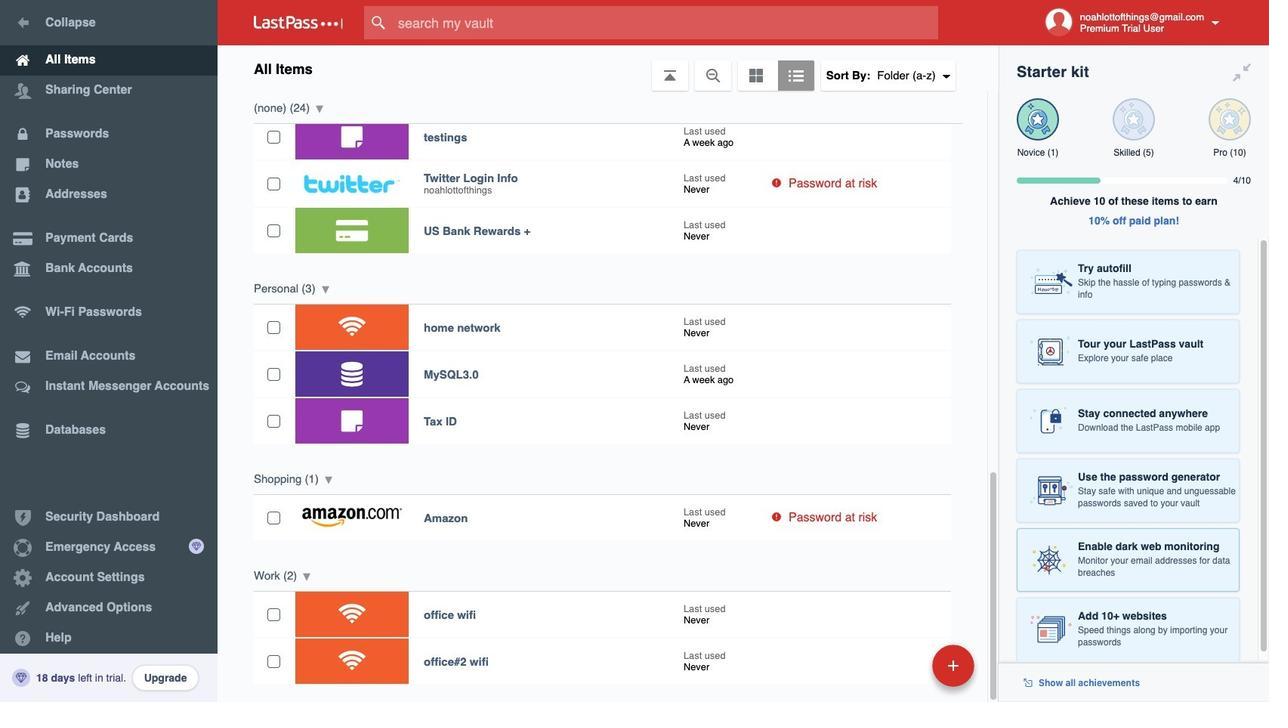 Task type: locate. For each thing, give the bounding box(es) containing it.
main navigation navigation
[[0, 0, 218, 702]]

search my vault text field
[[364, 6, 968, 39]]

vault options navigation
[[218, 45, 999, 91]]



Task type: vqa. For each thing, say whether or not it's contained in the screenshot.
The Search My Vault text box
yes



Task type: describe. For each thing, give the bounding box(es) containing it.
lastpass image
[[254, 16, 343, 29]]

new item element
[[829, 644, 980, 687]]

Search search field
[[364, 6, 968, 39]]

new item navigation
[[829, 640, 984, 702]]



